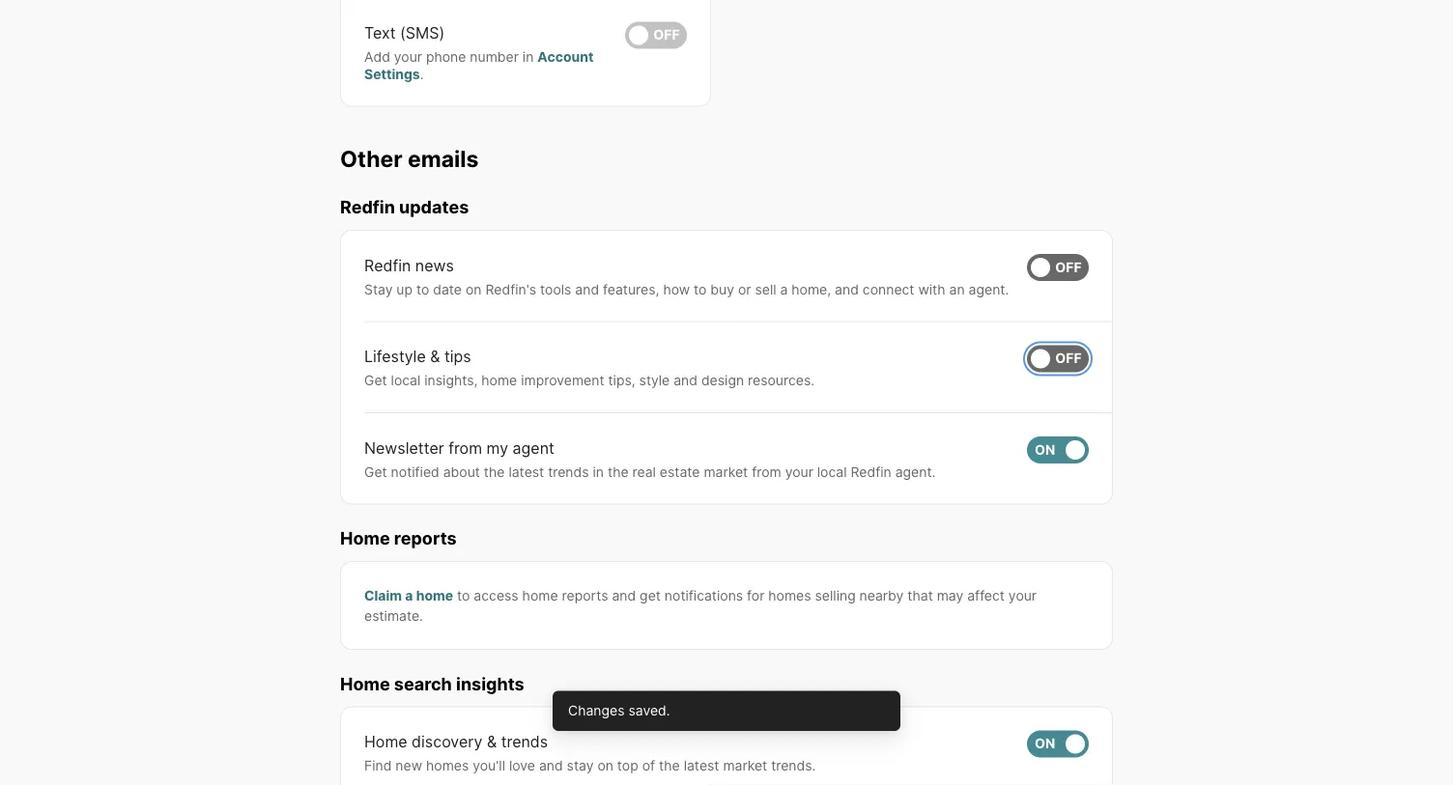 Task type: vqa. For each thing, say whether or not it's contained in the screenshot.
the
yes



Task type: describe. For each thing, give the bounding box(es) containing it.
how
[[663, 281, 690, 297]]

redfin for redfin news stay up to date on redfin's tools and features, how to buy or sell a home, and connect with an agent.
[[364, 256, 411, 275]]

discovery
[[412, 733, 483, 752]]

home inside lifestyle & tips get local insights, home improvement tips, style and design resources.
[[481, 372, 517, 389]]

and inside home discovery & trends find new homes you'll love and stay on top of the latest market trends.
[[539, 758, 563, 774]]

of
[[642, 758, 655, 774]]

lifestyle
[[364, 347, 426, 366]]

home search insights
[[340, 673, 524, 695]]

home for home search insights
[[340, 673, 390, 695]]

0 horizontal spatial a
[[405, 587, 413, 604]]

agent. inside 'newsletter from my agent get notified about the latest trends in the real estate market from your local redfin agent.'
[[895, 464, 936, 480]]

new
[[396, 758, 422, 774]]

on for home discovery & trends
[[1035, 736, 1055, 752]]

add
[[364, 49, 390, 65]]

latest inside home discovery & trends find new homes you'll love and stay on top of the latest market trends.
[[684, 758, 719, 774]]

0 vertical spatial off
[[653, 27, 680, 43]]

sell
[[755, 281, 776, 297]]

news
[[415, 256, 454, 275]]

text (sms)
[[364, 24, 445, 43]]

style
[[639, 372, 670, 389]]

home for to access home reports and get notifications for homes selling nearby that may affect your estimate.
[[522, 587, 558, 604]]

other
[[340, 145, 403, 172]]

off for &
[[1055, 350, 1082, 367]]

and inside to access home reports and get notifications for homes selling nearby that may affect your estimate.
[[612, 587, 636, 604]]

redfin's
[[485, 281, 536, 297]]

changes saved.
[[568, 703, 670, 719]]

your inside 'newsletter from my agent get notified about the latest trends in the real estate market from your local redfin agent.'
[[785, 464, 813, 480]]

tools
[[540, 281, 571, 297]]

estate
[[660, 464, 700, 480]]

to inside to access home reports and get notifications for homes selling nearby that may affect your estimate.
[[457, 587, 470, 604]]

home discovery & trends find new homes you'll love and stay on top of the latest market trends.
[[364, 733, 816, 774]]

or
[[738, 281, 751, 297]]

top
[[617, 758, 638, 774]]

0 horizontal spatial the
[[484, 464, 505, 480]]

the inside home discovery & trends find new homes you'll love and stay on top of the latest market trends.
[[659, 758, 680, 774]]

homes inside to access home reports and get notifications for homes selling nearby that may affect your estimate.
[[768, 587, 811, 604]]

lifestyle & tips get local insights, home improvement tips, style and design resources.
[[364, 347, 815, 389]]

phone
[[426, 49, 466, 65]]

my
[[487, 438, 508, 457]]

redfin for redfin updates
[[340, 196, 395, 218]]

improvement
[[521, 372, 604, 389]]

settings
[[364, 66, 420, 82]]

trends.
[[771, 758, 816, 774]]

saved.
[[629, 703, 670, 719]]

date
[[433, 281, 462, 297]]

reports inside to access home reports and get notifications for homes selling nearby that may affect your estimate.
[[562, 587, 608, 604]]

to access home reports and get notifications for homes selling nearby that may affect your estimate.
[[364, 587, 1037, 624]]

stay
[[364, 281, 393, 297]]

0 vertical spatial from
[[448, 438, 482, 457]]

features,
[[603, 281, 659, 297]]

notifications
[[665, 587, 743, 604]]

0 vertical spatial your
[[394, 49, 422, 65]]

love
[[509, 758, 535, 774]]

and right home,
[[835, 281, 859, 297]]

add your phone number in
[[364, 49, 538, 65]]

that
[[908, 587, 933, 604]]

1 horizontal spatial from
[[752, 464, 781, 480]]

search
[[394, 673, 452, 695]]

tips,
[[608, 372, 635, 389]]

trends inside 'newsletter from my agent get notified about the latest trends in the real estate market from your local redfin agent.'
[[548, 464, 589, 480]]

nearby
[[860, 587, 904, 604]]

a inside redfin news stay up to date on redfin's tools and features, how to buy or sell a home, and connect with an agent.
[[780, 281, 788, 297]]

claim
[[364, 587, 402, 604]]

on inside redfin news stay up to date on redfin's tools and features, how to buy or sell a home, and connect with an agent.
[[466, 281, 482, 297]]

emails
[[408, 145, 479, 172]]

about
[[443, 464, 480, 480]]

claim a home link
[[364, 587, 453, 604]]



Task type: locate. For each thing, give the bounding box(es) containing it.
1 horizontal spatial a
[[780, 281, 788, 297]]

buy
[[711, 281, 734, 297]]

1 vertical spatial reports
[[562, 587, 608, 604]]

1 vertical spatial get
[[364, 464, 387, 480]]

get inside 'newsletter from my agent get notified about the latest trends in the real estate market from your local redfin agent.'
[[364, 464, 387, 480]]

redfin inside redfin news stay up to date on redfin's tools and features, how to buy or sell a home, and connect with an agent.
[[364, 256, 411, 275]]

tips
[[444, 347, 471, 366]]

your up .
[[394, 49, 422, 65]]

your down resources.
[[785, 464, 813, 480]]

market
[[704, 464, 748, 480], [723, 758, 767, 774]]

2 on from the top
[[1035, 736, 1055, 752]]

on
[[1035, 442, 1055, 458], [1035, 736, 1055, 752]]

0 horizontal spatial in
[[523, 49, 534, 65]]

home left the search
[[340, 673, 390, 695]]

0 vertical spatial on
[[1035, 442, 1055, 458]]

and left the get
[[612, 587, 636, 604]]

0 vertical spatial homes
[[768, 587, 811, 604]]

reports up claim a home link at the bottom left
[[394, 528, 457, 549]]

0 horizontal spatial on
[[466, 281, 482, 297]]

home
[[340, 528, 390, 549], [340, 673, 390, 695], [364, 733, 407, 752]]

market left trends.
[[723, 758, 767, 774]]

stay
[[567, 758, 594, 774]]

in inside 'newsletter from my agent get notified about the latest trends in the real estate market from your local redfin agent.'
[[593, 464, 604, 480]]

.
[[420, 66, 424, 82]]

latest inside 'newsletter from my agent get notified about the latest trends in the real estate market from your local redfin agent.'
[[509, 464, 544, 480]]

trends inside home discovery & trends find new homes you'll love and stay on top of the latest market trends.
[[501, 733, 548, 752]]

2 vertical spatial redfin
[[851, 464, 892, 480]]

newsletter
[[364, 438, 444, 457]]

1 vertical spatial a
[[405, 587, 413, 604]]

1 horizontal spatial latest
[[684, 758, 719, 774]]

in
[[523, 49, 534, 65], [593, 464, 604, 480]]

agent. inside redfin news stay up to date on redfin's tools and features, how to buy or sell a home, and connect with an agent.
[[969, 281, 1009, 297]]

1 get from the top
[[364, 372, 387, 389]]

home inside to access home reports and get notifications for homes selling nearby that may affect your estimate.
[[522, 587, 558, 604]]

from
[[448, 438, 482, 457], [752, 464, 781, 480]]

the left real on the bottom left of the page
[[608, 464, 629, 480]]

1 vertical spatial home
[[340, 673, 390, 695]]

0 vertical spatial redfin
[[340, 196, 395, 218]]

account
[[538, 49, 594, 65]]

0 horizontal spatial agent.
[[895, 464, 936, 480]]

selling
[[815, 587, 856, 604]]

2 vertical spatial your
[[1009, 587, 1037, 604]]

home inside home discovery & trends find new homes you'll love and stay on top of the latest market trends.
[[364, 733, 407, 752]]

0 horizontal spatial to
[[416, 281, 429, 297]]

the down my
[[484, 464, 505, 480]]

local inside 'newsletter from my agent get notified about the latest trends in the real estate market from your local redfin agent.'
[[817, 464, 847, 480]]

estimate.
[[364, 608, 423, 624]]

a up estimate.
[[405, 587, 413, 604]]

a right sell
[[780, 281, 788, 297]]

0 vertical spatial in
[[523, 49, 534, 65]]

and right style
[[674, 372, 698, 389]]

0 horizontal spatial your
[[394, 49, 422, 65]]

1 on from the top
[[1035, 442, 1055, 458]]

reports
[[394, 528, 457, 549], [562, 587, 608, 604]]

to
[[416, 281, 429, 297], [694, 281, 707, 297], [457, 587, 470, 604]]

the
[[484, 464, 505, 480], [608, 464, 629, 480], [659, 758, 680, 774]]

get
[[640, 587, 661, 604]]

trends up love
[[501, 733, 548, 752]]

0 horizontal spatial &
[[430, 347, 440, 366]]

1 horizontal spatial your
[[785, 464, 813, 480]]

home up the find
[[364, 733, 407, 752]]

0 vertical spatial on
[[466, 281, 482, 297]]

1 horizontal spatial reports
[[562, 587, 608, 604]]

0 horizontal spatial reports
[[394, 528, 457, 549]]

1 horizontal spatial the
[[608, 464, 629, 480]]

1 vertical spatial market
[[723, 758, 767, 774]]

0 vertical spatial reports
[[394, 528, 457, 549]]

redfin updates
[[340, 196, 469, 218]]

0 horizontal spatial homes
[[426, 758, 469, 774]]

2 horizontal spatial your
[[1009, 587, 1037, 604]]

local inside lifestyle & tips get local insights, home improvement tips, style and design resources.
[[391, 372, 421, 389]]

other emails
[[340, 145, 479, 172]]

homes down discovery
[[426, 758, 469, 774]]

1 vertical spatial local
[[817, 464, 847, 480]]

the right the of
[[659, 758, 680, 774]]

redfin inside 'newsletter from my agent get notified about the latest trends in the real estate market from your local redfin agent.'
[[851, 464, 892, 480]]

2 horizontal spatial home
[[522, 587, 558, 604]]

your right affect
[[1009, 587, 1037, 604]]

on inside home discovery & trends find new homes you'll love and stay on top of the latest market trends.
[[598, 758, 614, 774]]

to left the buy
[[694, 281, 707, 297]]

in left real on the bottom left of the page
[[593, 464, 604, 480]]

insights,
[[424, 372, 478, 389]]

2 horizontal spatial to
[[694, 281, 707, 297]]

market right estate
[[704, 464, 748, 480]]

real
[[632, 464, 656, 480]]

1 horizontal spatial to
[[457, 587, 470, 604]]

0 vertical spatial a
[[780, 281, 788, 297]]

on for newsletter from my agent
[[1035, 442, 1055, 458]]

home for home reports
[[340, 528, 390, 549]]

1 vertical spatial in
[[593, 464, 604, 480]]

home up estimate.
[[416, 587, 453, 604]]

1 vertical spatial from
[[752, 464, 781, 480]]

from right estate
[[752, 464, 781, 480]]

0 vertical spatial latest
[[509, 464, 544, 480]]

& up you'll
[[487, 733, 497, 752]]

your
[[394, 49, 422, 65], [785, 464, 813, 480], [1009, 587, 1037, 604]]

0 vertical spatial trends
[[548, 464, 589, 480]]

1 horizontal spatial home
[[481, 372, 517, 389]]

for
[[747, 587, 765, 604]]

notified
[[391, 464, 439, 480]]

1 horizontal spatial on
[[598, 758, 614, 774]]

1 vertical spatial on
[[1035, 736, 1055, 752]]

0 horizontal spatial latest
[[509, 464, 544, 480]]

newsletter from my agent get notified about the latest trends in the real estate market from your local redfin agent.
[[364, 438, 936, 480]]

local
[[391, 372, 421, 389], [817, 464, 847, 480]]

0 vertical spatial get
[[364, 372, 387, 389]]

with
[[918, 281, 946, 297]]

1 vertical spatial on
[[598, 758, 614, 774]]

0 horizontal spatial home
[[416, 587, 453, 604]]

reports left the get
[[562, 587, 608, 604]]

0 vertical spatial home
[[340, 528, 390, 549]]

access
[[474, 587, 519, 604]]

1 vertical spatial your
[[785, 464, 813, 480]]

updates
[[399, 196, 469, 218]]

& inside home discovery & trends find new homes you'll love and stay on top of the latest market trends.
[[487, 733, 497, 752]]

1 vertical spatial agent.
[[895, 464, 936, 480]]

1 vertical spatial homes
[[426, 758, 469, 774]]

home
[[481, 372, 517, 389], [416, 587, 453, 604], [522, 587, 558, 604]]

home for claim a home
[[416, 587, 453, 604]]

home,
[[792, 281, 831, 297]]

homes
[[768, 587, 811, 604], [426, 758, 469, 774]]

redfin news stay up to date on redfin's tools and features, how to buy or sell a home, and connect with an agent.
[[364, 256, 1009, 297]]

off
[[653, 27, 680, 43], [1055, 259, 1082, 275], [1055, 350, 1082, 367]]

insights
[[456, 673, 524, 695]]

up
[[397, 281, 413, 297]]

to right up at the top left of page
[[416, 281, 429, 297]]

agent.
[[969, 281, 1009, 297], [895, 464, 936, 480]]

and right tools
[[575, 281, 599, 297]]

market inside 'newsletter from my agent get notified about the latest trends in the real estate market from your local redfin agent.'
[[704, 464, 748, 480]]

homes inside home discovery & trends find new homes you'll love and stay on top of the latest market trends.
[[426, 758, 469, 774]]

0 vertical spatial agent.
[[969, 281, 1009, 297]]

2 vertical spatial off
[[1055, 350, 1082, 367]]

1 vertical spatial off
[[1055, 259, 1082, 275]]

text
[[364, 24, 396, 43]]

affect
[[967, 587, 1005, 604]]

number
[[470, 49, 519, 65]]

home up "claim"
[[340, 528, 390, 549]]

trends down agent
[[548, 464, 589, 480]]

a
[[780, 281, 788, 297], [405, 587, 413, 604]]

2 vertical spatial home
[[364, 733, 407, 752]]

market inside home discovery & trends find new homes you'll love and stay on top of the latest market trends.
[[723, 758, 767, 774]]

in right number
[[523, 49, 534, 65]]

claim a home
[[364, 587, 453, 604]]

your inside to access home reports and get notifications for homes selling nearby that may affect your estimate.
[[1009, 587, 1037, 604]]

& left tips
[[430, 347, 440, 366]]

account settings link
[[364, 49, 594, 82]]

1 vertical spatial trends
[[501, 733, 548, 752]]

& inside lifestyle & tips get local insights, home improvement tips, style and design resources.
[[430, 347, 440, 366]]

changes
[[568, 703, 625, 719]]

0 horizontal spatial from
[[448, 438, 482, 457]]

get inside lifestyle & tips get local insights, home improvement tips, style and design resources.
[[364, 372, 387, 389]]

and inside lifestyle & tips get local insights, home improvement tips, style and design resources.
[[674, 372, 698, 389]]

1 horizontal spatial in
[[593, 464, 604, 480]]

None checkbox
[[1027, 254, 1089, 281], [1027, 345, 1089, 372], [1027, 437, 1089, 464], [1027, 254, 1089, 281], [1027, 345, 1089, 372], [1027, 437, 1089, 464]]

you'll
[[473, 758, 505, 774]]

0 vertical spatial &
[[430, 347, 440, 366]]

0 horizontal spatial local
[[391, 372, 421, 389]]

homes right for
[[768, 587, 811, 604]]

account settings
[[364, 49, 594, 82]]

design
[[701, 372, 744, 389]]

1 horizontal spatial local
[[817, 464, 847, 480]]

1 vertical spatial latest
[[684, 758, 719, 774]]

home right access
[[522, 587, 558, 604]]

on right date
[[466, 281, 482, 297]]

redfin
[[340, 196, 395, 218], [364, 256, 411, 275], [851, 464, 892, 480]]

an
[[949, 281, 965, 297]]

1 horizontal spatial agent.
[[969, 281, 1009, 297]]

(sms)
[[400, 24, 445, 43]]

off for news
[[1055, 259, 1082, 275]]

2 get from the top
[[364, 464, 387, 480]]

home reports
[[340, 528, 457, 549]]

may
[[937, 587, 964, 604]]

1 vertical spatial redfin
[[364, 256, 411, 275]]

2 horizontal spatial the
[[659, 758, 680, 774]]

latest down agent
[[509, 464, 544, 480]]

connect
[[863, 281, 915, 297]]

resources.
[[748, 372, 815, 389]]

None checkbox
[[625, 22, 687, 49], [1027, 731, 1089, 758], [625, 22, 687, 49], [1027, 731, 1089, 758]]

0 vertical spatial local
[[391, 372, 421, 389]]

&
[[430, 347, 440, 366], [487, 733, 497, 752]]

latest
[[509, 464, 544, 480], [684, 758, 719, 774]]

agent
[[513, 438, 554, 457]]

from up about
[[448, 438, 482, 457]]

trends
[[548, 464, 589, 480], [501, 733, 548, 752]]

1 horizontal spatial &
[[487, 733, 497, 752]]

on
[[466, 281, 482, 297], [598, 758, 614, 774]]

0 vertical spatial market
[[704, 464, 748, 480]]

and right love
[[539, 758, 563, 774]]

home right insights,
[[481, 372, 517, 389]]

1 horizontal spatial homes
[[768, 587, 811, 604]]

get down 'newsletter'
[[364, 464, 387, 480]]

latest right the of
[[684, 758, 719, 774]]

and
[[575, 281, 599, 297], [835, 281, 859, 297], [674, 372, 698, 389], [612, 587, 636, 604], [539, 758, 563, 774]]

on left top at the left of page
[[598, 758, 614, 774]]

1 vertical spatial &
[[487, 733, 497, 752]]

get down lifestyle
[[364, 372, 387, 389]]

to left access
[[457, 587, 470, 604]]

find
[[364, 758, 392, 774]]



